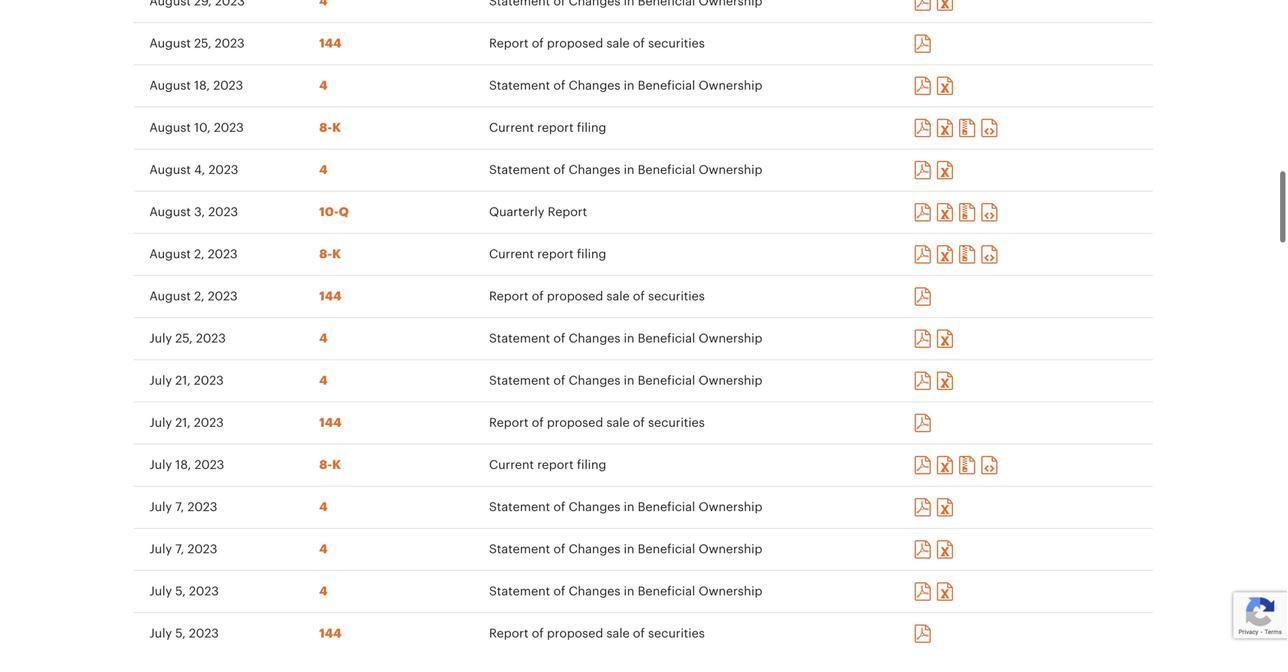 Task type: vqa. For each thing, say whether or not it's contained in the screenshot.
"Financial"
no



Task type: describe. For each thing, give the bounding box(es) containing it.
144 for august 2, 2023
[[319, 291, 342, 303]]

18, for july
[[175, 459, 191, 471]]

filing for july 18, 2023
[[577, 459, 607, 471]]

report for july 21, 2023
[[489, 417, 529, 429]]

beneficial for 2nd 4 "link" from the top
[[638, 164, 696, 176]]

8-k for july 18, 2023
[[319, 459, 341, 471]]

august 3, 2023
[[149, 206, 238, 218]]

2023 for the 8-k 'link' for august 2, 2023
[[208, 248, 238, 261]]

5 4 from the top
[[319, 501, 328, 514]]

5 statement from the top
[[489, 501, 551, 514]]

report of proposed sale of securities for august 2, 2023
[[489, 291, 705, 303]]

august 2, 2023 for 8-k
[[149, 248, 238, 261]]

3 statement of changes in beneficial ownership from the top
[[489, 333, 763, 345]]

25, for july
[[175, 333, 193, 345]]

4 4 link from the top
[[319, 375, 328, 387]]

k for august 10, 2023
[[332, 122, 341, 134]]

5 ownership from the top
[[699, 501, 763, 514]]

proposed for august 2, 2023
[[547, 291, 604, 303]]

6 statement of changes in beneficial ownership from the top
[[489, 543, 763, 556]]

july 5, 2023 for 4
[[149, 586, 219, 598]]

2, for 144
[[194, 291, 205, 303]]

8- for july 18, 2023
[[319, 459, 332, 471]]

2 statement from the top
[[489, 164, 551, 176]]

7 july from the top
[[149, 586, 172, 598]]

2 4 from the top
[[319, 164, 328, 176]]

2 4 link from the top
[[319, 164, 328, 176]]

sale for july 5, 2023
[[607, 628, 630, 640]]

144 link for july 5, 2023
[[319, 628, 342, 640]]

2023 for seventh 4 "link" from the bottom
[[213, 80, 243, 92]]

current for august 10, 2023
[[489, 122, 534, 134]]

1 august from the top
[[149, 38, 191, 50]]

july 21, 2023 for 144
[[149, 417, 224, 429]]

2 august from the top
[[149, 80, 191, 92]]

144 link for august 25, 2023
[[319, 38, 342, 50]]

current report filing for august 2, 2023
[[489, 248, 607, 261]]

beneficial for 2nd 4 "link" from the bottom of the page
[[638, 543, 696, 556]]

8- for august 2, 2023
[[319, 248, 332, 261]]

report of proposed sale of securities for july 5, 2023
[[489, 628, 705, 640]]

2023 for the 8-k 'link' for august 10, 2023
[[214, 122, 244, 134]]

3 statement from the top
[[489, 333, 551, 345]]

3 4 from the top
[[319, 333, 328, 345]]

securities for august 2, 2023
[[648, 291, 705, 303]]

beneficial for seventh 4 "link" from the bottom
[[638, 80, 696, 92]]

1 changes from the top
[[569, 80, 621, 92]]

beneficial for first 4 "link" from the bottom of the page
[[638, 586, 696, 598]]

10-q
[[319, 206, 349, 218]]

2023 for the 144 link related to july 5, 2023
[[189, 628, 219, 640]]

1 ownership from the top
[[699, 80, 763, 92]]

6 changes from the top
[[569, 543, 621, 556]]

7 statement from the top
[[489, 586, 551, 598]]

3 august from the top
[[149, 122, 191, 134]]

4 4 from the top
[[319, 375, 328, 387]]

144 for july 21, 2023
[[319, 417, 342, 429]]

2 july 7, 2023 from the top
[[149, 543, 217, 556]]

proposed for july 21, 2023
[[547, 417, 604, 429]]

5 statement of changes in beneficial ownership from the top
[[489, 501, 763, 514]]

2023 for fourth 4 "link" from the top
[[194, 375, 224, 387]]

july 21, 2023 for 4
[[149, 375, 224, 387]]

quarterly
[[489, 206, 545, 218]]

1 july from the top
[[149, 333, 172, 345]]

8-k for august 10, 2023
[[319, 122, 341, 134]]

q
[[339, 206, 349, 218]]

report for august 10, 2023
[[538, 122, 574, 134]]

25, for august
[[194, 38, 212, 50]]

1 4 link from the top
[[319, 80, 328, 92]]

4 ownership from the top
[[699, 375, 763, 387]]

sale for august 2, 2023
[[607, 291, 630, 303]]

july 25, 2023
[[149, 333, 226, 345]]

july 5, 2023 for 144
[[149, 628, 219, 640]]

3 4 link from the top
[[319, 333, 328, 345]]

securities for august 25, 2023
[[648, 38, 705, 50]]

21, for 144
[[175, 417, 191, 429]]

5 changes from the top
[[569, 501, 621, 514]]

21, for 4
[[175, 375, 191, 387]]

current report filing for july 18, 2023
[[489, 459, 607, 471]]

2023 for the 8-k 'link' associated with july 18, 2023
[[195, 459, 224, 471]]

4 august from the top
[[149, 164, 191, 176]]

4 statement of changes in beneficial ownership from the top
[[489, 375, 763, 387]]

8-k link for august 2, 2023
[[319, 248, 341, 261]]

5 august from the top
[[149, 206, 191, 218]]

2 july from the top
[[149, 375, 172, 387]]

2 changes from the top
[[569, 164, 621, 176]]

4 statement from the top
[[489, 375, 551, 387]]

18, for august
[[194, 80, 210, 92]]

4,
[[194, 164, 205, 176]]

7 4 link from the top
[[319, 586, 328, 598]]

144 link for july 21, 2023
[[319, 417, 342, 429]]

report of proposed sale of securities for august 25, 2023
[[489, 38, 705, 50]]

1 statement of changes in beneficial ownership from the top
[[489, 80, 763, 92]]



Task type: locate. For each thing, give the bounding box(es) containing it.
0 vertical spatial august 2, 2023
[[149, 248, 238, 261]]

sale for july 21, 2023
[[607, 417, 630, 429]]

2023 for first 4 "link" from the bottom of the page
[[189, 586, 219, 598]]

proposed for august 25, 2023
[[547, 38, 604, 50]]

beneficial for 5th 4 "link" from the bottom
[[638, 333, 696, 345]]

0 vertical spatial 8-
[[319, 122, 332, 134]]

1 vertical spatial 8-k
[[319, 248, 341, 261]]

25,
[[194, 38, 212, 50], [175, 333, 193, 345]]

july 5, 2023
[[149, 586, 219, 598], [149, 628, 219, 640]]

k for august 2, 2023
[[332, 248, 341, 261]]

august 25, 2023
[[149, 38, 245, 50]]

0 vertical spatial report
[[538, 122, 574, 134]]

1 july 5, 2023 from the top
[[149, 586, 219, 598]]

report for august 25, 2023
[[489, 38, 529, 50]]

1 7, from the top
[[175, 501, 184, 514]]

6 august from the top
[[149, 248, 191, 261]]

2 current report filing from the top
[[489, 248, 607, 261]]

1 report of proposed sale of securities from the top
[[489, 38, 705, 50]]

3 proposed from the top
[[547, 417, 604, 429]]

8-k link for august 10, 2023
[[319, 122, 341, 134]]

144 for august 25, 2023
[[319, 38, 342, 50]]

5 july from the top
[[149, 501, 172, 514]]

7 in from the top
[[624, 586, 635, 598]]

2023 for 5th 4 "link" from the bottom
[[196, 333, 226, 345]]

2 current from the top
[[489, 248, 534, 261]]

3 securities from the top
[[648, 417, 705, 429]]

2 vertical spatial report
[[538, 459, 574, 471]]

4 in from the top
[[624, 375, 635, 387]]

1 july 7, 2023 from the top
[[149, 501, 217, 514]]

4 144 link from the top
[[319, 628, 342, 640]]

4 link
[[319, 80, 328, 92], [319, 164, 328, 176], [319, 333, 328, 345], [319, 375, 328, 387], [319, 501, 328, 514], [319, 543, 328, 556], [319, 586, 328, 598]]

1 vertical spatial filing
[[577, 248, 607, 261]]

3 8-k link from the top
[[319, 459, 341, 471]]

4 changes from the top
[[569, 375, 621, 387]]

1 vertical spatial 8-k link
[[319, 248, 341, 261]]

2023 for 10-q "link"
[[208, 206, 238, 218]]

2 in from the top
[[624, 164, 635, 176]]

3 144 link from the top
[[319, 417, 342, 429]]

3 current report filing from the top
[[489, 459, 607, 471]]

7 statement of changes in beneficial ownership from the top
[[489, 586, 763, 598]]

1 horizontal spatial 25,
[[194, 38, 212, 50]]

10,
[[194, 122, 211, 134]]

8- for august 10, 2023
[[319, 122, 332, 134]]

5 in from the top
[[624, 501, 635, 514]]

7 4 from the top
[[319, 586, 328, 598]]

4 securities from the top
[[648, 628, 705, 640]]

0 vertical spatial 8-k
[[319, 122, 341, 134]]

6 4 from the top
[[319, 543, 328, 556]]

august up july 25, 2023
[[149, 291, 191, 303]]

1 vertical spatial 25,
[[175, 333, 193, 345]]

july 18, 2023
[[149, 459, 224, 471]]

0 vertical spatial current
[[489, 122, 534, 134]]

2 8- from the top
[[319, 248, 332, 261]]

0 vertical spatial current report filing
[[489, 122, 607, 134]]

3 k from the top
[[332, 459, 341, 471]]

securities for july 21, 2023
[[648, 417, 705, 429]]

144 link for august 2, 2023
[[319, 291, 342, 303]]

1 144 link from the top
[[319, 38, 342, 50]]

proposed for july 5, 2023
[[547, 628, 604, 640]]

1 vertical spatial 5,
[[175, 628, 186, 640]]

august down the august 3, 2023
[[149, 248, 191, 261]]

8-k link for july 18, 2023
[[319, 459, 341, 471]]

21, up july 18, 2023
[[175, 417, 191, 429]]

2023 for 2nd 4 "link" from the top
[[209, 164, 239, 176]]

4 proposed from the top
[[547, 628, 604, 640]]

3,
[[194, 206, 205, 218]]

1 4 from the top
[[319, 80, 328, 92]]

july 7, 2023
[[149, 501, 217, 514], [149, 543, 217, 556]]

10-
[[319, 206, 339, 218]]

ownership
[[699, 80, 763, 92], [699, 164, 763, 176], [699, 333, 763, 345], [699, 375, 763, 387], [699, 501, 763, 514], [699, 543, 763, 556], [699, 586, 763, 598]]

august 2, 2023 for 144
[[149, 291, 238, 303]]

4
[[319, 80, 328, 92], [319, 164, 328, 176], [319, 333, 328, 345], [319, 375, 328, 387], [319, 501, 328, 514], [319, 543, 328, 556], [319, 586, 328, 598]]

5 beneficial from the top
[[638, 501, 696, 514]]

filing
[[577, 122, 607, 134], [577, 248, 607, 261], [577, 459, 607, 471]]

report for august 2, 2023
[[538, 248, 574, 261]]

6 4 link from the top
[[319, 543, 328, 556]]

5 4 link from the top
[[319, 501, 328, 514]]

0 vertical spatial k
[[332, 122, 341, 134]]

2023 for 2nd 4 "link" from the bottom of the page
[[188, 543, 217, 556]]

1 vertical spatial august 2, 2023
[[149, 291, 238, 303]]

2 7, from the top
[[175, 543, 184, 556]]

filing for august 10, 2023
[[577, 122, 607, 134]]

july 21, 2023 up july 18, 2023
[[149, 417, 224, 429]]

1 vertical spatial 18,
[[175, 459, 191, 471]]

1 august 2, 2023 from the top
[[149, 248, 238, 261]]

sale for august 25, 2023
[[607, 38, 630, 50]]

of
[[532, 38, 544, 50], [633, 38, 645, 50], [554, 80, 566, 92], [554, 164, 566, 176], [532, 291, 544, 303], [633, 291, 645, 303], [554, 333, 566, 345], [554, 375, 566, 387], [532, 417, 544, 429], [633, 417, 645, 429], [554, 501, 566, 514], [554, 543, 566, 556], [554, 586, 566, 598], [532, 628, 544, 640], [633, 628, 645, 640]]

2 filing from the top
[[577, 248, 607, 261]]

0 vertical spatial filing
[[577, 122, 607, 134]]

in
[[624, 80, 635, 92], [624, 164, 635, 176], [624, 333, 635, 345], [624, 375, 635, 387], [624, 501, 635, 514], [624, 543, 635, 556], [624, 586, 635, 598]]

august left 3,
[[149, 206, 191, 218]]

2 vertical spatial current
[[489, 459, 534, 471]]

7 changes from the top
[[569, 586, 621, 598]]

3 ownership from the top
[[699, 333, 763, 345]]

2 report from the top
[[538, 248, 574, 261]]

2 august 2, 2023 from the top
[[149, 291, 238, 303]]

21,
[[175, 375, 191, 387], [175, 417, 191, 429]]

report for august 2, 2023
[[489, 291, 529, 303]]

1 in from the top
[[624, 80, 635, 92]]

1 vertical spatial july 7, 2023
[[149, 543, 217, 556]]

august 4, 2023
[[149, 164, 239, 176]]

0 vertical spatial july 7, 2023
[[149, 501, 217, 514]]

august up august 10, 2023
[[149, 80, 191, 92]]

2, down 3,
[[194, 248, 205, 261]]

3 144 from the top
[[319, 417, 342, 429]]

2 144 link from the top
[[319, 291, 342, 303]]

1 report from the top
[[538, 122, 574, 134]]

4 july from the top
[[149, 459, 172, 471]]

report for july 5, 2023
[[489, 628, 529, 640]]

1 vertical spatial 21,
[[175, 417, 191, 429]]

july
[[149, 333, 172, 345], [149, 375, 172, 387], [149, 417, 172, 429], [149, 459, 172, 471], [149, 501, 172, 514], [149, 543, 172, 556], [149, 586, 172, 598], [149, 628, 172, 640]]

1 vertical spatial 7,
[[175, 543, 184, 556]]

144 for july 5, 2023
[[319, 628, 342, 640]]

report
[[489, 38, 529, 50], [548, 206, 587, 218], [489, 291, 529, 303], [489, 417, 529, 429], [489, 628, 529, 640]]

10-q link
[[319, 206, 349, 218]]

2 july 5, 2023 from the top
[[149, 628, 219, 640]]

1 sale from the top
[[607, 38, 630, 50]]

proposed
[[547, 38, 604, 50], [547, 291, 604, 303], [547, 417, 604, 429], [547, 628, 604, 640]]

2 21, from the top
[[175, 417, 191, 429]]

1 vertical spatial report
[[538, 248, 574, 261]]

k
[[332, 122, 341, 134], [332, 248, 341, 261], [332, 459, 341, 471]]

2 vertical spatial k
[[332, 459, 341, 471]]

report of proposed sale of securities
[[489, 38, 705, 50], [489, 291, 705, 303], [489, 417, 705, 429], [489, 628, 705, 640]]

beneficial for fifth 4 "link" from the top
[[638, 501, 696, 514]]

august up august 18, 2023
[[149, 38, 191, 50]]

august left 10, on the left top
[[149, 122, 191, 134]]

statement
[[489, 80, 551, 92], [489, 164, 551, 176], [489, 333, 551, 345], [489, 375, 551, 387], [489, 501, 551, 514], [489, 543, 551, 556], [489, 586, 551, 598]]

statement of changes in beneficial ownership
[[489, 80, 763, 92], [489, 164, 763, 176], [489, 333, 763, 345], [489, 375, 763, 387], [489, 501, 763, 514], [489, 543, 763, 556], [489, 586, 763, 598]]

6 statement from the top
[[489, 543, 551, 556]]

august 10, 2023
[[149, 122, 244, 134]]

1 vertical spatial july 21, 2023
[[149, 417, 224, 429]]

beneficial for fourth 4 "link" from the top
[[638, 375, 696, 387]]

2 report of proposed sale of securities from the top
[[489, 291, 705, 303]]

0 vertical spatial 18,
[[194, 80, 210, 92]]

3 report of proposed sale of securities from the top
[[489, 417, 705, 429]]

filing for august 2, 2023
[[577, 248, 607, 261]]

6 ownership from the top
[[699, 543, 763, 556]]

144
[[319, 38, 342, 50], [319, 291, 342, 303], [319, 417, 342, 429], [319, 628, 342, 640]]

august
[[149, 38, 191, 50], [149, 80, 191, 92], [149, 122, 191, 134], [149, 164, 191, 176], [149, 206, 191, 218], [149, 248, 191, 261], [149, 291, 191, 303]]

3 report from the top
[[538, 459, 574, 471]]

6 in from the top
[[624, 543, 635, 556]]

2 8-k from the top
[[319, 248, 341, 261]]

1 proposed from the top
[[547, 38, 604, 50]]

3 beneficial from the top
[[638, 333, 696, 345]]

1 horizontal spatial 18,
[[194, 80, 210, 92]]

8-k
[[319, 122, 341, 134], [319, 248, 341, 261], [319, 459, 341, 471]]

0 vertical spatial 5,
[[175, 586, 186, 598]]

21, down july 25, 2023
[[175, 375, 191, 387]]

2 vertical spatial 8-k link
[[319, 459, 341, 471]]

report
[[538, 122, 574, 134], [538, 248, 574, 261], [538, 459, 574, 471]]

2 statement of changes in beneficial ownership from the top
[[489, 164, 763, 176]]

8-k link
[[319, 122, 341, 134], [319, 248, 341, 261], [319, 459, 341, 471]]

1 8- from the top
[[319, 122, 332, 134]]

4 report of proposed sale of securities from the top
[[489, 628, 705, 640]]

6 july from the top
[[149, 543, 172, 556]]

5, for 4
[[175, 586, 186, 598]]

5, for 144
[[175, 628, 186, 640]]

july 21, 2023 down july 25, 2023
[[149, 375, 224, 387]]

3 current from the top
[[489, 459, 534, 471]]

1 vertical spatial 8-
[[319, 248, 332, 261]]

2 vertical spatial filing
[[577, 459, 607, 471]]

0 vertical spatial july 21, 2023
[[149, 375, 224, 387]]

current report filing
[[489, 122, 607, 134], [489, 248, 607, 261], [489, 459, 607, 471]]

current report filing for august 10, 2023
[[489, 122, 607, 134]]

3 sale from the top
[[607, 417, 630, 429]]

6 beneficial from the top
[[638, 543, 696, 556]]

7 ownership from the top
[[699, 586, 763, 598]]

2023 for the 144 link for august 25, 2023
[[215, 38, 245, 50]]

august left 4,
[[149, 164, 191, 176]]

1 current report filing from the top
[[489, 122, 607, 134]]

k for july 18, 2023
[[332, 459, 341, 471]]

2, up july 25, 2023
[[194, 291, 205, 303]]

0 horizontal spatial 25,
[[175, 333, 193, 345]]

18,
[[194, 80, 210, 92], [175, 459, 191, 471]]

1 vertical spatial 2,
[[194, 291, 205, 303]]

current for july 18, 2023
[[489, 459, 534, 471]]

8 july from the top
[[149, 628, 172, 640]]

7 beneficial from the top
[[638, 586, 696, 598]]

1 vertical spatial k
[[332, 248, 341, 261]]

0 vertical spatial 8-k link
[[319, 122, 341, 134]]

2 sale from the top
[[607, 291, 630, 303]]

1 vertical spatial current
[[489, 248, 534, 261]]

3 july from the top
[[149, 417, 172, 429]]

0 vertical spatial 25,
[[194, 38, 212, 50]]

1 8-k from the top
[[319, 122, 341, 134]]

7 august from the top
[[149, 291, 191, 303]]

august 2, 2023 up july 25, 2023
[[149, 291, 238, 303]]

0 vertical spatial 7,
[[175, 501, 184, 514]]

august 18, 2023
[[149, 80, 243, 92]]

2023 for august 2, 2023 the 144 link
[[208, 291, 238, 303]]

securities for july 5, 2023
[[648, 628, 705, 640]]

4 sale from the top
[[607, 628, 630, 640]]

2 beneficial from the top
[[638, 164, 696, 176]]

sale
[[607, 38, 630, 50], [607, 291, 630, 303], [607, 417, 630, 429], [607, 628, 630, 640]]

report for july 18, 2023
[[538, 459, 574, 471]]

2, for 8-k
[[194, 248, 205, 261]]

7,
[[175, 501, 184, 514], [175, 543, 184, 556]]

0 vertical spatial 21,
[[175, 375, 191, 387]]

2 vertical spatial 8-k
[[319, 459, 341, 471]]

report of proposed sale of securities for july 21, 2023
[[489, 417, 705, 429]]

2 8-k link from the top
[[319, 248, 341, 261]]

2 ownership from the top
[[699, 164, 763, 176]]

1 vertical spatial current report filing
[[489, 248, 607, 261]]

2,
[[194, 248, 205, 261], [194, 291, 205, 303]]

beneficial
[[638, 80, 696, 92], [638, 164, 696, 176], [638, 333, 696, 345], [638, 375, 696, 387], [638, 501, 696, 514], [638, 543, 696, 556], [638, 586, 696, 598]]

8-
[[319, 122, 332, 134], [319, 248, 332, 261], [319, 459, 332, 471]]

1 filing from the top
[[577, 122, 607, 134]]

5,
[[175, 586, 186, 598], [175, 628, 186, 640]]

1 5, from the top
[[175, 586, 186, 598]]

0 vertical spatial 2,
[[194, 248, 205, 261]]

current
[[489, 122, 534, 134], [489, 248, 534, 261], [489, 459, 534, 471]]

2023 for fifth 4 "link" from the top
[[188, 501, 217, 514]]

2 vertical spatial current report filing
[[489, 459, 607, 471]]

4 144 from the top
[[319, 628, 342, 640]]

july 21, 2023
[[149, 375, 224, 387], [149, 417, 224, 429]]

securities
[[648, 38, 705, 50], [648, 291, 705, 303], [648, 417, 705, 429], [648, 628, 705, 640]]

august 2, 2023
[[149, 248, 238, 261], [149, 291, 238, 303]]

changes
[[569, 80, 621, 92], [569, 164, 621, 176], [569, 333, 621, 345], [569, 375, 621, 387], [569, 501, 621, 514], [569, 543, 621, 556], [569, 586, 621, 598]]

2 vertical spatial 8-
[[319, 459, 332, 471]]

1 statement from the top
[[489, 80, 551, 92]]

2 144 from the top
[[319, 291, 342, 303]]

3 changes from the top
[[569, 333, 621, 345]]

0 vertical spatial july 5, 2023
[[149, 586, 219, 598]]

1 21, from the top
[[175, 375, 191, 387]]

quarterly report
[[489, 206, 587, 218]]

2023 for the 144 link corresponding to july 21, 2023
[[194, 417, 224, 429]]

1 vertical spatial july 5, 2023
[[149, 628, 219, 640]]

august 2, 2023 down the august 3, 2023
[[149, 248, 238, 261]]

1 securities from the top
[[648, 38, 705, 50]]

2023
[[215, 38, 245, 50], [213, 80, 243, 92], [214, 122, 244, 134], [209, 164, 239, 176], [208, 206, 238, 218], [208, 248, 238, 261], [208, 291, 238, 303], [196, 333, 226, 345], [194, 375, 224, 387], [194, 417, 224, 429], [195, 459, 224, 471], [188, 501, 217, 514], [188, 543, 217, 556], [189, 586, 219, 598], [189, 628, 219, 640]]

3 in from the top
[[624, 333, 635, 345]]

2 2, from the top
[[194, 291, 205, 303]]

8-k for august 2, 2023
[[319, 248, 341, 261]]

2 proposed from the top
[[547, 291, 604, 303]]

0 horizontal spatial 18,
[[175, 459, 191, 471]]

2 5, from the top
[[175, 628, 186, 640]]

144 link
[[319, 38, 342, 50], [319, 291, 342, 303], [319, 417, 342, 429], [319, 628, 342, 640]]

current for august 2, 2023
[[489, 248, 534, 261]]



